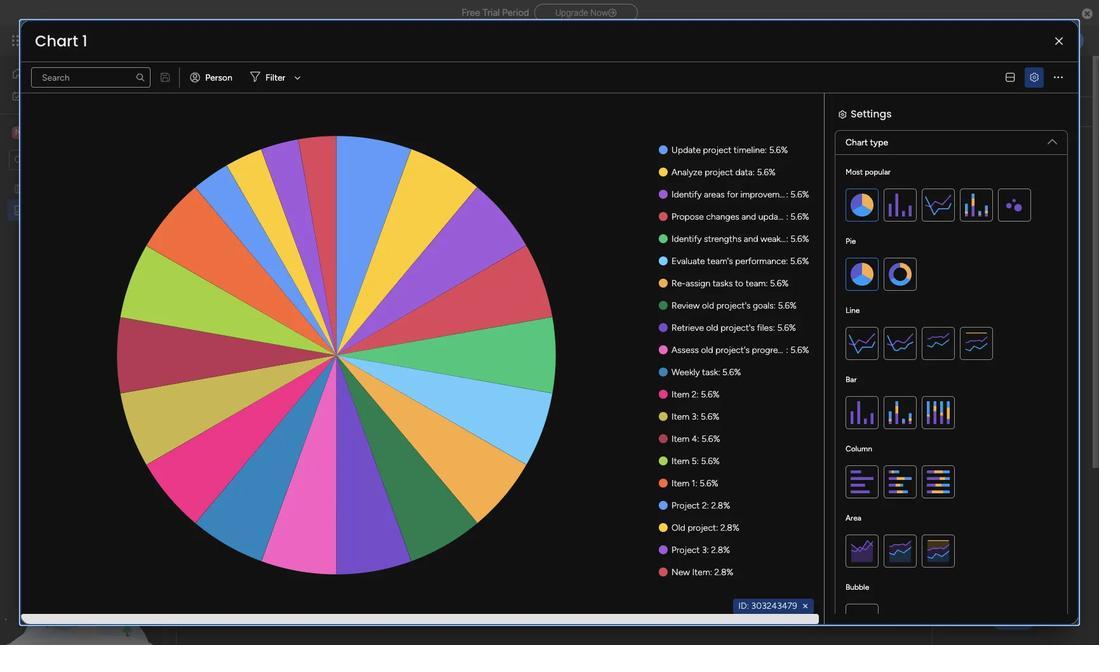 Task type: describe. For each thing, give the bounding box(es) containing it.
timeline
[[734, 145, 765, 156]]

id: 303243735 element
[[766, 231, 846, 246]]

new dashboard banner
[[168, 56, 1093, 127]]

0 vertical spatial more dots image
[[1054, 73, 1063, 82]]

old for retrieve
[[706, 323, 719, 334]]

period
[[502, 7, 530, 18]]

team's
[[708, 256, 733, 267]]

share button
[[995, 65, 1047, 86]]

old for review
[[702, 301, 714, 311]]

id: 303243479
[[739, 601, 798, 612]]

scratch
[[73, 183, 103, 194]]

item down project 3 : 2.8%
[[692, 568, 710, 578]]

identify strengths and weaknesses
[[672, 234, 808, 245]]

strengths
[[704, 234, 742, 245]]

upgrade now
[[556, 8, 609, 18]]

old
[[672, 523, 686, 534]]

v2 funnel image
[[721, 146, 730, 155]]

assess
[[672, 345, 699, 356]]

assess old project's progress : 5.6%
[[672, 345, 810, 356]]

project 2 : 2.8%
[[672, 501, 730, 512]]

workspace
[[53, 126, 105, 138]]

project for data
[[705, 167, 733, 178]]

: 5.6% for identify strengths and weaknesses
[[787, 234, 810, 245]]

evaluate team's performance : 5.6%
[[672, 256, 809, 267]]

help button
[[992, 610, 1036, 630]]

numbers
[[655, 143, 708, 159]]

none search field search
[[194, 441, 313, 462]]

item for item 1
[[672, 479, 690, 489]]

2.8% for old project : 2.8%
[[721, 523, 740, 534]]

gallery layout group
[[838, 441, 887, 462]]

free trial period
[[462, 7, 530, 18]]

new down project 3 : 2.8%
[[672, 568, 690, 578]]

home
[[29, 68, 54, 79]]

3 for project 3
[[702, 545, 707, 556]]

lottie animation image
[[0, 517, 162, 646]]

propose changes and updates : 5.6%
[[672, 212, 810, 222]]

area
[[846, 514, 862, 523]]

3 for item 3
[[692, 412, 697, 423]]

item for item 3
[[672, 412, 690, 423]]

changes
[[706, 212, 740, 222]]

free
[[462, 7, 480, 18]]

2.8% for project 2 : 2.8%
[[712, 501, 730, 512]]

start from scratch
[[30, 183, 103, 194]]

and for changes
[[742, 212, 756, 222]]

dapulse close image
[[1082, 8, 1093, 20]]

goals
[[753, 301, 774, 311]]

chart 1
[[35, 31, 87, 51]]

dapulse rightstroke image
[[609, 8, 617, 18]]

old for assess
[[701, 345, 714, 356]]

workspace image
[[12, 126, 25, 140]]

: 5.6% for identify areas for improvement
[[787, 189, 810, 200]]

new item : 2.8%
[[672, 568, 734, 578]]

work
[[42, 90, 62, 101]]

trial
[[483, 7, 500, 18]]

new inside list box
[[30, 205, 48, 216]]

and for strengths
[[744, 234, 759, 245]]

item 2 : 5.6%
[[672, 390, 720, 400]]

Search in workspace field
[[27, 153, 106, 167]]

identify areas for improvement
[[672, 189, 793, 200]]

New Dashboard field
[[188, 62, 354, 90]]

identify for identify areas for improvement
[[672, 189, 702, 200]]

4
[[692, 434, 697, 445]]

start
[[30, 183, 50, 194]]

remove image for id: 303243479
[[801, 602, 811, 612]]

Filter dashboard by text search field
[[31, 67, 151, 88]]

upgrade
[[556, 8, 588, 18]]

retrieve
[[672, 323, 704, 334]]

analyze project data : 5.6%
[[672, 167, 776, 178]]

list box containing start from scratch
[[0, 175, 162, 393]]

new dashboard inside list box
[[30, 205, 94, 216]]

item 5 : 5.6%
[[672, 456, 720, 467]]

task
[[702, 367, 718, 378]]

0 horizontal spatial more dots image
[[908, 405, 917, 415]]

update
[[672, 145, 701, 156]]

monday
[[57, 33, 100, 48]]

id: 303243735
[[771, 233, 829, 243]]

type
[[870, 137, 889, 148]]

new workspace
[[29, 126, 105, 138]]

share
[[1019, 70, 1042, 81]]

tasks
[[713, 278, 733, 289]]

item for item 5
[[672, 456, 690, 467]]

help
[[1002, 614, 1025, 626]]

project's for progress
[[716, 345, 750, 356]]

v2 settings line image
[[1030, 73, 1039, 82]]

item for item 4
[[672, 434, 690, 445]]

1,500
[[717, 185, 774, 212]]

2 for item 2
[[692, 390, 697, 400]]

chart type
[[846, 137, 889, 148]]

greg robinson image
[[1064, 31, 1084, 51]]

re-assign tasks to team : 5.6%
[[672, 278, 789, 289]]

update project timeline : 5.6%
[[672, 145, 788, 156]]

to
[[735, 278, 744, 289]]

review old project's goals : 5.6%
[[672, 301, 797, 311]]

weaknesses
[[761, 234, 808, 245]]

areas
[[704, 189, 725, 200]]

weekly
[[672, 367, 700, 378]]

Filter dashboard by text search field
[[384, 102, 504, 122]]

new inside banner
[[191, 62, 234, 90]]

improvement
[[741, 189, 793, 200]]

data
[[736, 167, 753, 178]]

files gallery
[[196, 402, 265, 418]]

filter
[[266, 72, 286, 83]]

files
[[196, 402, 222, 418]]

evaluate
[[672, 256, 705, 267]]

now
[[591, 8, 609, 18]]

assign
[[686, 278, 711, 289]]



Task type: vqa. For each thing, say whether or not it's contained in the screenshot.
the right the 1
yes



Task type: locate. For each thing, give the bounding box(es) containing it.
1 vertical spatial new dashboard
[[30, 205, 94, 216]]

old right assess
[[701, 345, 714, 356]]

2.8% for project 3 : 2.8%
[[711, 545, 730, 556]]

re-
[[672, 278, 686, 289]]

id: for id: 303243479
[[739, 601, 749, 612]]

project
[[703, 145, 732, 156], [705, 167, 733, 178], [688, 523, 716, 534]]

1 vertical spatial dashboard
[[51, 205, 94, 216]]

303243479
[[752, 601, 798, 612]]

id: down "updates"
[[771, 233, 782, 243]]

0 horizontal spatial 2
[[692, 390, 697, 400]]

dashboard
[[239, 62, 351, 90], [51, 205, 94, 216]]

for
[[727, 189, 738, 200]]

identify
[[672, 189, 702, 200], [672, 234, 702, 245]]

:
[[765, 145, 767, 156], [753, 167, 755, 178], [787, 189, 789, 200], [787, 212, 789, 222], [787, 234, 789, 245], [786, 256, 788, 267], [766, 278, 768, 289], [774, 301, 776, 311], [773, 323, 775, 334], [787, 345, 789, 356], [718, 367, 720, 378], [697, 390, 699, 400], [697, 412, 699, 423], [697, 434, 700, 445], [697, 456, 699, 467], [696, 479, 698, 489], [707, 501, 709, 512], [716, 523, 718, 534], [707, 545, 709, 556], [710, 568, 713, 578]]

0 vertical spatial project
[[703, 145, 732, 156]]

0 vertical spatial project's
[[717, 301, 751, 311]]

0 vertical spatial 3
[[692, 412, 697, 423]]

id:
[[771, 233, 782, 243], [739, 601, 749, 612]]

dashboard inside list box
[[51, 205, 94, 216]]

: 5.6% up "updates"
[[787, 189, 810, 200]]

2.8% down project 3 : 2.8%
[[715, 568, 734, 578]]

item 4 : 5.6%
[[672, 434, 720, 445]]

1 for item
[[692, 479, 696, 489]]

monday button
[[33, 24, 203, 57]]

5
[[692, 456, 697, 467]]

1 down 5
[[692, 479, 696, 489]]

0 vertical spatial dashboard
[[239, 62, 351, 90]]

v2 split view image
[[1006, 73, 1015, 82]]

0 vertical spatial chart
[[35, 31, 78, 51]]

1 for chart
[[82, 31, 87, 51]]

project's up 'retrieve old project's files : 5.6%'
[[717, 301, 751, 311]]

2 : 5.6% from the top
[[787, 234, 810, 245]]

arrow down image
[[290, 70, 305, 85]]

files
[[757, 323, 773, 334]]

item left 4
[[672, 434, 690, 445]]

id: left 303243479
[[739, 601, 749, 612]]

team
[[746, 278, 766, 289]]

workspace selection element
[[12, 125, 107, 140]]

filter button
[[245, 67, 305, 88]]

project down the old
[[672, 545, 700, 556]]

chart for chart type
[[846, 137, 868, 148]]

item down item 5 : 5.6%
[[672, 479, 690, 489]]

v2 funnel image
[[278, 405, 287, 415]]

remove image
[[833, 233, 843, 243], [801, 602, 811, 612]]

id: for id: 303243735
[[771, 233, 782, 243]]

0 horizontal spatial chart
[[35, 31, 78, 51]]

project 3 : 2.8%
[[672, 545, 730, 556]]

1 horizontal spatial more dots image
[[1054, 73, 1063, 82]]

dashboard inside the "new dashboard" banner
[[239, 62, 351, 90]]

0 horizontal spatial 3
[[692, 412, 697, 423]]

2 identify from the top
[[672, 234, 702, 245]]

more dots image
[[832, 146, 841, 155]]

2 vertical spatial project's
[[716, 345, 750, 356]]

person button
[[185, 67, 240, 88]]

bubble
[[846, 583, 870, 592]]

item for item 2
[[672, 390, 690, 400]]

1 identify from the top
[[672, 189, 702, 200]]

project up areas
[[705, 167, 733, 178]]

new right public dashboard image
[[30, 205, 48, 216]]

0 vertical spatial new dashboard
[[191, 62, 351, 90]]

0 vertical spatial remove image
[[833, 233, 843, 243]]

0 vertical spatial 1
[[82, 31, 87, 51]]

item
[[672, 390, 690, 400], [672, 412, 690, 423], [672, 434, 690, 445], [672, 456, 690, 467], [672, 479, 690, 489], [692, 568, 710, 578]]

identify down propose
[[672, 234, 702, 245]]

3 up 4
[[692, 412, 697, 423]]

select product image
[[11, 34, 24, 47]]

item down weekly
[[672, 390, 690, 400]]

2 up item 3 : 5.6%
[[692, 390, 697, 400]]

1 horizontal spatial chart
[[846, 137, 868, 148]]

1 vertical spatial chart
[[846, 137, 868, 148]]

1 horizontal spatial 2
[[702, 501, 707, 512]]

analyze
[[672, 167, 703, 178]]

more dots image
[[1054, 73, 1063, 82], [908, 405, 917, 415]]

pie
[[846, 237, 856, 246]]

2.8% for new item : 2.8%
[[715, 568, 734, 578]]

updates
[[759, 212, 791, 222]]

review
[[672, 301, 700, 311]]

project's
[[717, 301, 751, 311], [721, 323, 755, 334], [716, 345, 750, 356]]

0 vertical spatial : 5.6%
[[787, 189, 810, 200]]

1 vertical spatial identify
[[672, 234, 702, 245]]

0 vertical spatial id:
[[771, 233, 782, 243]]

identify for identify strengths and weaknesses
[[672, 234, 702, 245]]

1 horizontal spatial 1
[[692, 479, 696, 489]]

item 1 : 5.6%
[[672, 479, 719, 489]]

1 vertical spatial remove image
[[801, 602, 811, 612]]

2.8%
[[712, 501, 730, 512], [721, 523, 740, 534], [711, 545, 730, 556], [715, 568, 734, 578]]

old right retrieve
[[706, 323, 719, 334]]

remove image right 303243479
[[801, 602, 811, 612]]

project's down 'retrieve old project's files : 5.6%'
[[716, 345, 750, 356]]

1 horizontal spatial new dashboard
[[191, 62, 351, 90]]

1 vertical spatial old
[[706, 323, 719, 334]]

1 up 'home' button
[[82, 31, 87, 51]]

2 up old project : 2.8%
[[702, 501, 707, 512]]

1 horizontal spatial dashboard
[[239, 62, 351, 90]]

1 vertical spatial project
[[705, 167, 733, 178]]

new inside workspace selection element
[[29, 126, 51, 138]]

public board image
[[13, 183, 25, 195]]

0 horizontal spatial 1
[[82, 31, 87, 51]]

remove image left pie
[[833, 233, 843, 243]]

retrieve old project's files : 5.6%
[[672, 323, 796, 334]]

search image
[[135, 72, 146, 83]]

performance
[[736, 256, 786, 267]]

1
[[82, 31, 87, 51], [692, 479, 696, 489]]

project
[[672, 501, 700, 512], [672, 545, 700, 556]]

1 image
[[914, 26, 925, 40]]

2 vertical spatial project
[[688, 523, 716, 534]]

most popular
[[846, 168, 891, 177]]

person
[[205, 72, 232, 83]]

1 vertical spatial project's
[[721, 323, 755, 334]]

lottie animation element
[[0, 517, 162, 646]]

upgrade now link
[[535, 4, 638, 21]]

project up analyze project data : 5.6%
[[703, 145, 732, 156]]

1 vertical spatial more dots image
[[908, 405, 917, 415]]

dapulse x slim image
[[1056, 37, 1063, 46]]

: 5.6% down "updates"
[[787, 234, 810, 245]]

remove image for id: 303243735
[[833, 233, 843, 243]]

project for timeline
[[703, 145, 732, 156]]

2 for project 2
[[702, 501, 707, 512]]

project's for files
[[721, 323, 755, 334]]

1 project from the top
[[672, 501, 700, 512]]

1 vertical spatial and
[[744, 234, 759, 245]]

1 vertical spatial 3
[[702, 545, 707, 556]]

1 vertical spatial 1
[[692, 479, 696, 489]]

0 vertical spatial old
[[702, 301, 714, 311]]

chart up home in the left of the page
[[35, 31, 78, 51]]

project up the old
[[672, 501, 700, 512]]

2 project from the top
[[672, 545, 700, 556]]

progress
[[752, 345, 787, 356]]

2
[[692, 390, 697, 400], [702, 501, 707, 512]]

0 vertical spatial and
[[742, 212, 756, 222]]

line
[[846, 306, 860, 315]]

my work
[[28, 90, 62, 101]]

home button
[[8, 64, 137, 84]]

and up identify strengths and weaknesses
[[742, 212, 756, 222]]

project's for goals
[[717, 301, 751, 311]]

2.8% down old project : 2.8%
[[711, 545, 730, 556]]

new right n
[[29, 126, 51, 138]]

most
[[846, 168, 863, 177]]

0 horizontal spatial remove image
[[801, 602, 811, 612]]

old project : 2.8%
[[672, 523, 740, 534]]

project's up assess old project's progress : 5.6%
[[721, 323, 755, 334]]

new left filter popup button
[[191, 62, 234, 90]]

0 vertical spatial project
[[672, 501, 700, 512]]

my work button
[[8, 85, 137, 106]]

3
[[692, 412, 697, 423], [702, 545, 707, 556]]

and up performance
[[744, 234, 759, 245]]

1 vertical spatial : 5.6%
[[787, 234, 810, 245]]

item left 5
[[672, 456, 690, 467]]

new
[[191, 62, 234, 90], [29, 126, 51, 138], [30, 205, 48, 216], [672, 568, 690, 578]]

popular
[[865, 168, 891, 177]]

option
[[0, 177, 162, 180]]

public dashboard image
[[13, 204, 25, 216]]

project for project 2
[[672, 501, 700, 512]]

1 : 5.6% from the top
[[787, 189, 810, 200]]

dapulse dropdown down arrow image
[[1048, 132, 1058, 147]]

new dashboard inside the "new dashboard" banner
[[191, 62, 351, 90]]

0 vertical spatial identify
[[672, 189, 702, 200]]

weekly task : 5.6%
[[672, 367, 741, 378]]

id: 303243479 element
[[734, 599, 814, 615]]

old right review
[[702, 301, 714, 311]]

0 horizontal spatial new dashboard
[[30, 205, 94, 216]]

chart right more dots icon
[[846, 137, 868, 148]]

2.8% down project 2 : 2.8% at the bottom of page
[[721, 523, 740, 534]]

remove image inside id: 303243479 element
[[801, 602, 811, 612]]

propose
[[672, 212, 704, 222]]

0 vertical spatial 2
[[692, 390, 697, 400]]

project for :
[[688, 523, 716, 534]]

list box
[[0, 175, 162, 393]]

from
[[52, 183, 71, 194]]

0 horizontal spatial dashboard
[[51, 205, 94, 216]]

2 vertical spatial old
[[701, 345, 714, 356]]

1 vertical spatial project
[[672, 545, 700, 556]]

identify down analyze
[[672, 189, 702, 200]]

project down project 2 : 2.8% at the bottom of page
[[688, 523, 716, 534]]

bar
[[846, 376, 857, 385]]

1 horizontal spatial remove image
[[833, 233, 843, 243]]

n
[[15, 127, 22, 138]]

chart for chart 1
[[35, 31, 78, 51]]

1 horizontal spatial id:
[[771, 233, 782, 243]]

Chart 1 field
[[32, 31, 91, 51]]

2.8% up old project : 2.8%
[[712, 501, 730, 512]]

settings
[[851, 107, 892, 121]]

remove image inside id: 303243735 element
[[833, 233, 843, 243]]

3 down old project : 2.8%
[[702, 545, 707, 556]]

303243735
[[784, 233, 829, 243]]

gallery
[[224, 402, 265, 418]]

column
[[846, 445, 873, 454]]

None search field
[[31, 67, 151, 88], [194, 441, 313, 462], [31, 67, 151, 88]]

project for project 3
[[672, 545, 700, 556]]

0 horizontal spatial id:
[[739, 601, 749, 612]]

item down item 2 : 5.6%
[[672, 412, 690, 423]]

and
[[742, 212, 756, 222], [744, 234, 759, 245]]

item 3 : 5.6%
[[672, 412, 720, 423]]

search image
[[297, 446, 308, 457]]

my
[[28, 90, 40, 101]]

1 vertical spatial 2
[[702, 501, 707, 512]]

1 horizontal spatial 3
[[702, 545, 707, 556]]

1 vertical spatial id:
[[739, 601, 749, 612]]



